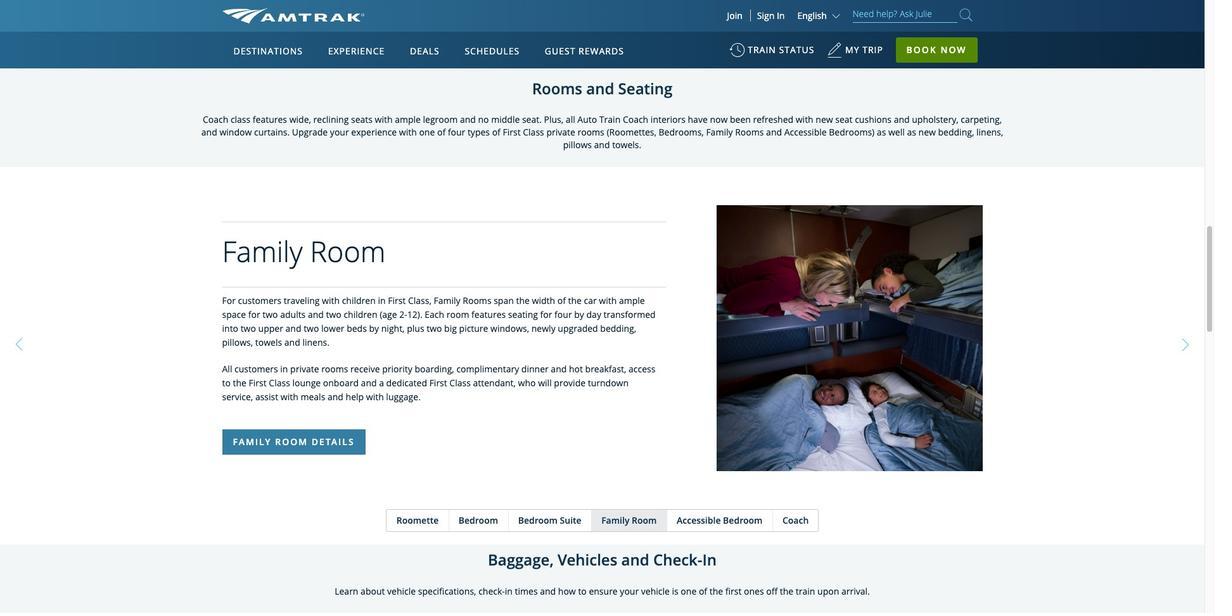 Task type: describe. For each thing, give the bounding box(es) containing it.
family inside coach class features wide, reclining seats with ample legroom and no middle seat. plus, all auto train coach interiors have now been refreshed with new seat cushions and upholstery, carpeting, and window curtains. upgrade your experience with one of four types of first class private rooms (roomettes, bedrooms, family rooms and accessible bedrooms) as well as new bedding, linens, pillows and towels.
[[706, 126, 733, 138]]

off
[[766, 586, 778, 598]]

is
[[672, 586, 679, 598]]

arrival.
[[842, 586, 870, 598]]

rewards
[[579, 45, 624, 57]]

(age
[[380, 309, 397, 321]]

and down onboard
[[328, 391, 343, 403]]

linens,
[[977, 126, 1003, 138]]

private inside coach class features wide, reclining seats with ample legroom and no middle seat. plus, all auto train coach interiors have now been refreshed with new seat cushions and upholstery, carpeting, and window curtains. upgrade your experience with one of four types of first class private rooms (roomettes, bedrooms, family rooms and accessible bedrooms) as well as new bedding, linens, pillows and towels.
[[547, 126, 575, 138]]

search icon image
[[960, 6, 972, 23]]

seating
[[508, 309, 538, 321]]

room for the family room button
[[632, 515, 657, 527]]

in for vehicle
[[505, 586, 513, 598]]

vehicles
[[558, 550, 617, 571]]

rooms inside for customers traveling with children in first class, family rooms span the width of the car with ample space for two adults and two children (age 2-12). each room features seating for four by day transformed into two upper and two lower beds by night, plus two big picture windows, newly upgraded bedding, pillows, towels and linens.
[[463, 295, 491, 307]]

bedrooms)
[[829, 126, 875, 138]]

1 horizontal spatial coach
[[623, 114, 648, 126]]

first down boarding,
[[429, 377, 447, 389]]

of down middle
[[492, 126, 501, 138]]

help
[[346, 391, 364, 403]]

accessible inside coach class features wide, reclining seats with ample legroom and no middle seat. plus, all auto train coach interiors have now been refreshed with new seat cushions and upholstery, carpeting, and window curtains. upgrade your experience with one of four types of first class private rooms (roomettes, bedrooms, family rooms and accessible bedrooms) as well as new bedding, linens, pillows and towels.
[[784, 126, 827, 138]]

lounge
[[292, 377, 321, 389]]

private inside all customers in private rooms receive priority boarding, complimentary dinner and hot breakfast, access to the first class lounge onboard and a dedicated first class attendant, who will provide turndown service, assist with meals and help with luggage.
[[290, 363, 319, 375]]

middle
[[491, 114, 520, 126]]

rooms inside coach class features wide, reclining seats with ample legroom and no middle seat. plus, all auto train coach interiors have now been refreshed with new seat cushions and upholstery, carpeting, and window curtains. upgrade your experience with one of four types of first class private rooms (roomettes, bedrooms, family rooms and accessible bedrooms) as well as new bedding, linens, pillows and towels.
[[735, 126, 764, 138]]

the up seating
[[516, 295, 530, 307]]

upper
[[258, 323, 283, 335]]

english button
[[798, 10, 843, 22]]

luggage.
[[386, 391, 421, 403]]

upgraded
[[558, 323, 598, 335]]

family room details
[[233, 436, 355, 448]]

family inside for customers traveling with children in first class, family rooms span the width of the car with ample space for two adults and two children (age 2-12). each room features seating for four by day transformed into two upper and two lower beds by night, plus two big picture windows, newly upgraded bedding, pillows, towels and linens.
[[434, 295, 460, 307]]

train
[[599, 114, 621, 126]]

my
[[845, 44, 860, 56]]

bedding, inside coach class features wide, reclining seats with ample legroom and no middle seat. plus, all auto train coach interiors have now been refreshed with new seat cushions and upholstery, carpeting, and window curtains. upgrade your experience with one of four types of first class private rooms (roomettes, bedrooms, family rooms and accessible bedrooms) as well as new bedding, linens, pillows and towels.
[[938, 126, 974, 138]]

one inside coach class features wide, reclining seats with ample legroom and no middle seat. plus, all auto train coach interiors have now been refreshed with new seat cushions and upholstery, carpeting, and window curtains. upgrade your experience with one of four types of first class private rooms (roomettes, bedrooms, family rooms and accessible bedrooms) as well as new bedding, linens, pillows and towels.
[[419, 126, 435, 138]]

accessible inside button
[[677, 515, 721, 527]]

status
[[779, 44, 815, 56]]

rooms inside all customers in private rooms receive priority boarding, complimentary dinner and hot breakfast, access to the first class lounge onboard and a dedicated first class attendant, who will provide turndown service, assist with meals and help with luggage.
[[321, 363, 348, 375]]

family up for
[[222, 232, 303, 271]]

with right refreshed
[[796, 114, 813, 126]]

two up linens.
[[304, 323, 319, 335]]

well
[[888, 126, 905, 138]]

train status
[[748, 44, 815, 56]]

and right pillows
[[594, 139, 610, 151]]

and down adults
[[286, 323, 301, 335]]

access
[[629, 363, 656, 375]]

in for traveling
[[378, 295, 386, 307]]

regions map image
[[269, 106, 573, 283]]

reclining
[[313, 114, 349, 126]]

the inside all customers in private rooms receive priority boarding, complimentary dinner and hot breakfast, access to the first class lounge onboard and a dedicated first class attendant, who will provide turndown service, assist with meals and help with luggage.
[[233, 377, 246, 389]]

with right the car
[[599, 295, 617, 307]]

my trip button
[[827, 38, 883, 69]]

and down traveling
[[308, 309, 324, 321]]

the left the car
[[568, 295, 582, 307]]

a
[[379, 377, 384, 389]]

onboard
[[323, 377, 359, 389]]

class,
[[408, 295, 431, 307]]

window
[[220, 126, 252, 138]]

with up experience
[[375, 114, 393, 126]]

four inside coach class features wide, reclining seats with ample legroom and no middle seat. plus, all auto train coach interiors have now been refreshed with new seat cushions and upholstery, carpeting, and window curtains. upgrade your experience with one of four types of first class private rooms (roomettes, bedrooms, family rooms and accessible bedrooms) as well as new bedding, linens, pillows and towels.
[[448, 126, 465, 138]]

with down a
[[366, 391, 384, 403]]

about
[[361, 586, 385, 598]]

day
[[587, 309, 601, 321]]

0 horizontal spatial family room
[[222, 232, 386, 271]]

banner containing join
[[0, 0, 1205, 293]]

0 horizontal spatial new
[[816, 114, 833, 126]]

all
[[222, 363, 232, 375]]

seats
[[351, 114, 373, 126]]

3 bedroom from the left
[[723, 515, 763, 527]]

guest rewards
[[545, 45, 624, 57]]

upgrade
[[292, 126, 328, 138]]

guest rewards button
[[540, 34, 629, 69]]

details
[[312, 436, 355, 448]]

times
[[515, 586, 538, 598]]

specifications,
[[418, 586, 476, 598]]

ensure
[[589, 586, 618, 598]]

night,
[[381, 323, 405, 335]]

ample inside coach class features wide, reclining seats with ample legroom and no middle seat. plus, all auto train coach interiors have now been refreshed with new seat cushions and upholstery, carpeting, and window curtains. upgrade your experience with one of four types of first class private rooms (roomettes, bedrooms, family rooms and accessible bedrooms) as well as new bedding, linens, pillows and towels.
[[395, 114, 421, 126]]

family room button
[[591, 510, 666, 532]]

upon
[[818, 586, 839, 598]]

schedules link
[[460, 32, 525, 68]]

who
[[518, 377, 536, 389]]

rooms inside coach class features wide, reclining seats with ample legroom and no middle seat. plus, all auto train coach interiors have now been refreshed with new seat cushions and upholstery, carpeting, and window curtains. upgrade your experience with one of four types of first class private rooms (roomettes, bedrooms, family rooms and accessible bedrooms) as well as new bedding, linens, pillows and towels.
[[578, 126, 604, 138]]

first inside coach class features wide, reclining seats with ample legroom and no middle seat. plus, all auto train coach interiors have now been refreshed with new seat cushions and upholstery, carpeting, and window curtains. upgrade your experience with one of four types of first class private rooms (roomettes, bedrooms, family rooms and accessible bedrooms) as well as new bedding, linens, pillows and towels.
[[503, 126, 521, 138]]

towels
[[255, 337, 282, 349]]

suite
[[560, 515, 582, 527]]

attendant,
[[473, 377, 516, 389]]

and down the family room button
[[621, 550, 649, 571]]

sign in
[[757, 10, 785, 22]]

sign in button
[[757, 10, 785, 22]]

and left window
[[201, 126, 217, 138]]

and up well
[[894, 114, 910, 126]]

refreshed
[[753, 114, 793, 126]]

meals
[[301, 391, 325, 403]]

book
[[907, 44, 937, 56]]

book now button
[[896, 37, 978, 63]]

provide
[[554, 377, 586, 389]]

coach button
[[772, 510, 818, 532]]

12).
[[407, 309, 422, 321]]

into
[[222, 323, 238, 335]]

accessible bedroom
[[677, 515, 763, 527]]

and down refreshed
[[766, 126, 782, 138]]

the right off at the bottom right of the page
[[780, 586, 794, 598]]

sign
[[757, 10, 775, 22]]

pillows
[[563, 139, 592, 151]]

learn about vehicle specifications, check-in times and how to ensure your vehicle is one of the first ones off the train upon arrival.
[[335, 586, 870, 598]]

0 vertical spatial by
[[574, 309, 584, 321]]

been
[[730, 114, 751, 126]]

will
[[538, 377, 552, 389]]

train status link
[[729, 38, 815, 69]]

amtrak image
[[222, 8, 364, 23]]

span
[[494, 295, 514, 307]]

picture
[[459, 323, 488, 335]]

1 vehicle from the left
[[387, 586, 416, 598]]

Please enter your search item search field
[[853, 6, 957, 23]]

1 vertical spatial children
[[344, 309, 377, 321]]

english
[[798, 10, 827, 22]]

experience
[[328, 45, 385, 57]]

1 horizontal spatial room
[[310, 232, 386, 271]]

big
[[444, 323, 457, 335]]

baggage,
[[488, 550, 554, 571]]

destinations button
[[228, 34, 308, 69]]



Task type: vqa. For each thing, say whether or not it's contained in the screenshot.
Replacement
no



Task type: locate. For each thing, give the bounding box(es) containing it.
by right beds
[[369, 323, 379, 335]]

bedding, inside for customers traveling with children in first class, family rooms span the width of the car with ample space for two adults and two children (age 2-12). each room features seating for four by day transformed into two upper and two lower beds by night, plus two big picture windows, newly upgraded bedding, pillows, towels and linens.
[[600, 323, 636, 335]]

0 horizontal spatial to
[[222, 377, 231, 389]]

2 horizontal spatial room
[[632, 515, 657, 527]]

1 horizontal spatial by
[[574, 309, 584, 321]]

2 horizontal spatial rooms
[[735, 126, 764, 138]]

four up upgraded
[[555, 309, 572, 321]]

dedicated
[[386, 377, 427, 389]]

2 horizontal spatial bedroom
[[723, 515, 763, 527]]

new down upholstery,
[[919, 126, 936, 138]]

0 horizontal spatial features
[[253, 114, 287, 126]]

room inside 'link'
[[275, 436, 308, 448]]

0 horizontal spatial one
[[419, 126, 435, 138]]

1 horizontal spatial ample
[[619, 295, 645, 307]]

bedroom left suite
[[518, 515, 558, 527]]

0 horizontal spatial your
[[330, 126, 349, 138]]

0 vertical spatial room
[[310, 232, 386, 271]]

ones
[[744, 586, 764, 598]]

0 vertical spatial to
[[222, 377, 231, 389]]

class
[[231, 114, 250, 126]]

1 vertical spatial four
[[555, 309, 572, 321]]

traveling
[[284, 295, 320, 307]]

0 vertical spatial ample
[[395, 114, 421, 126]]

1 horizontal spatial one
[[681, 586, 697, 598]]

and up train
[[586, 78, 614, 99]]

service,
[[222, 391, 253, 403]]

2 vehicle from the left
[[641, 586, 670, 598]]

and left how
[[540, 586, 556, 598]]

1 horizontal spatial rooms
[[532, 78, 582, 99]]

0 vertical spatial children
[[342, 295, 376, 307]]

customers right all
[[235, 363, 278, 375]]

1 horizontal spatial bedding,
[[938, 126, 974, 138]]

class
[[523, 126, 544, 138], [269, 377, 290, 389], [450, 377, 471, 389]]

two up pillows,
[[241, 323, 256, 335]]

1 vertical spatial to
[[578, 586, 587, 598]]

0 horizontal spatial bedding,
[[600, 323, 636, 335]]

bedroom for bedroom
[[459, 515, 498, 527]]

the left first
[[710, 586, 723, 598]]

1 vertical spatial accessible
[[677, 515, 721, 527]]

and left hot
[[551, 363, 567, 375]]

0 vertical spatial rooms
[[578, 126, 604, 138]]

coach inside button
[[783, 515, 809, 527]]

in down accessible bedroom button
[[703, 550, 717, 571]]

1 vertical spatial bedding,
[[600, 323, 636, 335]]

1 bedroom from the left
[[459, 515, 498, 527]]

receive
[[351, 363, 380, 375]]

two up upper
[[263, 309, 278, 321]]

first down middle
[[503, 126, 521, 138]]

2 vertical spatial room
[[632, 515, 657, 527]]

1 for from the left
[[248, 309, 260, 321]]

vehicle right about
[[387, 586, 416, 598]]

1 vertical spatial rooms
[[321, 363, 348, 375]]

0 vertical spatial rooms
[[532, 78, 582, 99]]

four
[[448, 126, 465, 138], [555, 309, 572, 321]]

all
[[566, 114, 575, 126]]

1 horizontal spatial your
[[620, 586, 639, 598]]

bedroom left coach button
[[723, 515, 763, 527]]

your inside coach class features wide, reclining seats with ample legroom and no middle seat. plus, all auto train coach interiors have now been refreshed with new seat cushions and upholstery, carpeting, and window curtains. upgrade your experience with one of four types of first class private rooms (roomettes, bedrooms, family rooms and accessible bedrooms) as well as new bedding, linens, pillows and towels.
[[330, 126, 349, 138]]

bedding, down upholstery,
[[938, 126, 974, 138]]

accessible bedroom button
[[667, 510, 772, 532]]

class down seat.
[[523, 126, 544, 138]]

wide,
[[289, 114, 311, 126]]

private down plus,
[[547, 126, 575, 138]]

rooms and seating
[[532, 78, 673, 99]]

bedding, down transformed on the bottom of the page
[[600, 323, 636, 335]]

bedroom inside 'button'
[[459, 515, 498, 527]]

0 horizontal spatial room
[[275, 436, 308, 448]]

of right is
[[699, 586, 707, 598]]

in inside all customers in private rooms receive priority boarding, complimentary dinner and hot breakfast, access to the first class lounge onboard and a dedicated first class attendant, who will provide turndown service, assist with meals and help with luggage.
[[280, 363, 288, 375]]

family room inside button
[[601, 515, 657, 527]]

room
[[310, 232, 386, 271], [275, 436, 308, 448], [632, 515, 657, 527]]

roomette button
[[386, 510, 448, 532]]

room inside button
[[632, 515, 657, 527]]

1 horizontal spatial features
[[472, 309, 506, 321]]

1 horizontal spatial in
[[777, 10, 785, 22]]

customers inside for customers traveling with children in first class, family rooms span the width of the car with ample space for two adults and two children (age 2-12). each room features seating for four by day transformed into two upper and two lower beds by night, plus two big picture windows, newly upgraded bedding, pillows, towels and linens.
[[238, 295, 281, 307]]

in down towels
[[280, 363, 288, 375]]

deals
[[410, 45, 440, 57]]

0 vertical spatial one
[[419, 126, 435, 138]]

0 vertical spatial new
[[816, 114, 833, 126]]

0 horizontal spatial accessible
[[677, 515, 721, 527]]

0 vertical spatial accessible
[[784, 126, 827, 138]]

0 horizontal spatial four
[[448, 126, 465, 138]]

rooms down been
[[735, 126, 764, 138]]

carpeting,
[[961, 114, 1002, 126]]

2 horizontal spatial in
[[505, 586, 513, 598]]

1 horizontal spatial as
[[907, 126, 916, 138]]

ample left legroom at left top
[[395, 114, 421, 126]]

customers
[[238, 295, 281, 307], [235, 363, 278, 375]]

family up baggage, vehicles and check-in
[[601, 515, 630, 527]]

first inside for customers traveling with children in first class, family rooms span the width of the car with ample space for two adults and two children (age 2-12). each room features seating for four by day transformed into two upper and two lower beds by night, plus two big picture windows, newly upgraded bedding, pillows, towels and linens.
[[388, 295, 406, 307]]

one down legroom at left top
[[419, 126, 435, 138]]

ample up transformed on the bottom of the page
[[619, 295, 645, 307]]

0 vertical spatial four
[[448, 126, 465, 138]]

coach for coach class features wide, reclining seats with ample legroom and no middle seat. plus, all auto train coach interiors have now been refreshed with new seat cushions and upholstery, carpeting, and window curtains. upgrade your experience with one of four types of first class private rooms (roomettes, bedrooms, family rooms and accessible bedrooms) as well as new bedding, linens, pillows and towels.
[[203, 114, 228, 126]]

1 vertical spatial customers
[[235, 363, 278, 375]]

new left seat
[[816, 114, 833, 126]]

breakfast,
[[585, 363, 626, 375]]

coach
[[203, 114, 228, 126], [623, 114, 648, 126], [783, 515, 809, 527]]

banner
[[0, 0, 1205, 293]]

linens.
[[303, 337, 329, 349]]

0 horizontal spatial as
[[877, 126, 886, 138]]

0 horizontal spatial in
[[280, 363, 288, 375]]

check-
[[479, 586, 505, 598]]

1 vertical spatial one
[[681, 586, 697, 598]]

class down boarding,
[[450, 377, 471, 389]]

1 vertical spatial family room
[[601, 515, 657, 527]]

two down each
[[427, 323, 442, 335]]

features up picture
[[472, 309, 506, 321]]

of down legroom at left top
[[437, 126, 446, 138]]

hot
[[569, 363, 583, 375]]

1 horizontal spatial family room
[[601, 515, 657, 527]]

adults
[[280, 309, 306, 321]]

0 vertical spatial in
[[777, 10, 785, 22]]

for down width
[[540, 309, 552, 321]]

customers inside all customers in private rooms receive priority boarding, complimentary dinner and hot breakfast, access to the first class lounge onboard and a dedicated first class attendant, who will provide turndown service, assist with meals and help with luggage.
[[235, 363, 278, 375]]

vehicle left is
[[641, 586, 670, 598]]

in up (age
[[378, 295, 386, 307]]

(roomettes,
[[607, 126, 656, 138]]

0 vertical spatial customers
[[238, 295, 281, 307]]

2 as from the left
[[907, 126, 916, 138]]

your right ensure
[[620, 586, 639, 598]]

plus,
[[544, 114, 564, 126]]

rooms down the auto
[[578, 126, 604, 138]]

2 bedroom from the left
[[518, 515, 558, 527]]

1 horizontal spatial four
[[555, 309, 572, 321]]

ample inside for customers traveling with children in first class, family rooms span the width of the car with ample space for two adults and two children (age 2-12). each room features seating for four by day transformed into two upper and two lower beds by night, plus two big picture windows, newly upgraded bedding, pillows, towels and linens.
[[619, 295, 645, 307]]

0 horizontal spatial private
[[290, 363, 319, 375]]

in inside for customers traveling with children in first class, family rooms span the width of the car with ample space for two adults and two children (age 2-12). each room features seating for four by day transformed into two upper and two lower beds by night, plus two big picture windows, newly upgraded bedding, pillows, towels and linens.
[[378, 295, 386, 307]]

1 vertical spatial room
[[275, 436, 308, 448]]

2 for from the left
[[540, 309, 552, 321]]

types
[[468, 126, 490, 138]]

in inside banner
[[777, 10, 785, 22]]

1 vertical spatial your
[[620, 586, 639, 598]]

plus
[[407, 323, 424, 335]]

to inside all customers in private rooms receive priority boarding, complimentary dinner and hot breakfast, access to the first class lounge onboard and a dedicated first class attendant, who will provide turndown service, assist with meals and help with luggage.
[[222, 377, 231, 389]]

0 horizontal spatial class
[[269, 377, 290, 389]]

bedroom up baggage,
[[459, 515, 498, 527]]

first
[[503, 126, 521, 138], [388, 295, 406, 307], [249, 377, 267, 389], [429, 377, 447, 389]]

auto
[[578, 114, 597, 126]]

0 vertical spatial family room
[[222, 232, 386, 271]]

rooms up plus,
[[532, 78, 582, 99]]

0 vertical spatial private
[[547, 126, 575, 138]]

lower
[[321, 323, 344, 335]]

2 vertical spatial rooms
[[463, 295, 491, 307]]

0 horizontal spatial ample
[[395, 114, 421, 126]]

1 vertical spatial by
[[369, 323, 379, 335]]

accessible down refreshed
[[784, 126, 827, 138]]

0 vertical spatial your
[[330, 126, 349, 138]]

all customers in private rooms receive priority boarding, complimentary dinner and hot breakfast, access to the first class lounge onboard and a dedicated first class attendant, who will provide turndown service, assist with meals and help with luggage.
[[222, 363, 656, 403]]

pillows,
[[222, 337, 253, 349]]

1 as from the left
[[877, 126, 886, 138]]

children
[[342, 295, 376, 307], [344, 309, 377, 321]]

1 horizontal spatial in
[[378, 295, 386, 307]]

width
[[532, 295, 555, 307]]

seating
[[618, 78, 673, 99]]

0 vertical spatial features
[[253, 114, 287, 126]]

in right sign
[[777, 10, 785, 22]]

1 vertical spatial in
[[703, 550, 717, 571]]

rooms up onboard
[[321, 363, 348, 375]]

check-
[[653, 550, 703, 571]]

of right width
[[557, 295, 566, 307]]

of inside for customers traveling with children in first class, family rooms span the width of the car with ample space for two adults and two children (age 2-12). each room features seating for four by day transformed into two upper and two lower beds by night, plus two big picture windows, newly upgraded bedding, pillows, towels and linens.
[[557, 295, 566, 307]]

first up the assist
[[249, 377, 267, 389]]

class inside coach class features wide, reclining seats with ample legroom and no middle seat. plus, all auto train coach interiors have now been refreshed with new seat cushions and upholstery, carpeting, and window curtains. upgrade your experience with one of four types of first class private rooms (roomettes, bedrooms, family rooms and accessible bedrooms) as well as new bedding, linens, pillows and towels.
[[523, 126, 544, 138]]

with up lower
[[322, 295, 340, 307]]

for customers traveling with children in first class, family rooms span the width of the car with ample space for two adults and two children (age 2-12). each room features seating for four by day transformed into two upper and two lower beds by night, plus two big picture windows, newly upgraded bedding, pillows, towels and linens.
[[222, 295, 656, 349]]

1 vertical spatial private
[[290, 363, 319, 375]]

family inside 'link'
[[233, 436, 272, 448]]

1 vertical spatial in
[[280, 363, 288, 375]]

1 vertical spatial rooms
[[735, 126, 764, 138]]

application
[[269, 106, 573, 283]]

towels.
[[612, 139, 641, 151]]

seat.
[[522, 114, 542, 126]]

and left "no"
[[460, 114, 476, 126]]

family room details link
[[222, 430, 365, 455]]

family up room
[[434, 295, 460, 307]]

train
[[748, 44, 776, 56]]

windows,
[[491, 323, 529, 335]]

curtains.
[[254, 126, 290, 138]]

2 horizontal spatial class
[[523, 126, 544, 138]]

2 horizontal spatial coach
[[783, 515, 809, 527]]

1 horizontal spatial bedroom
[[518, 515, 558, 527]]

priority
[[382, 363, 412, 375]]

2-
[[399, 309, 407, 321]]

1 horizontal spatial vehicle
[[641, 586, 670, 598]]

book now
[[907, 44, 967, 56]]

and left a
[[361, 377, 377, 389]]

customers for all
[[235, 363, 278, 375]]

to right how
[[578, 586, 587, 598]]

coach for coach button
[[783, 515, 809, 527]]

cushions
[[855, 114, 892, 126]]

1 horizontal spatial for
[[540, 309, 552, 321]]

1 horizontal spatial to
[[578, 586, 587, 598]]

0 horizontal spatial for
[[248, 309, 260, 321]]

1 vertical spatial new
[[919, 126, 936, 138]]

1 horizontal spatial class
[[450, 377, 471, 389]]

accessible up check-
[[677, 515, 721, 527]]

upholstery,
[[912, 114, 959, 126]]

customers up the space
[[238, 295, 281, 307]]

2 vertical spatial in
[[505, 586, 513, 598]]

for right the space
[[248, 309, 260, 321]]

and right towels
[[284, 337, 300, 349]]

two up lower
[[326, 309, 341, 321]]

by up upgraded
[[574, 309, 584, 321]]

0 vertical spatial in
[[378, 295, 386, 307]]

have
[[688, 114, 708, 126]]

deals button
[[405, 34, 445, 69]]

four down legroom at left top
[[448, 126, 465, 138]]

private up lounge
[[290, 363, 319, 375]]

as right well
[[907, 126, 916, 138]]

features inside for customers traveling with children in first class, family rooms span the width of the car with ample space for two adults and two children (age 2-12). each room features seating for four by day transformed into two upper and two lower beds by night, plus two big picture windows, newly upgraded bedding, pillows, towels and linens.
[[472, 309, 506, 321]]

experience button
[[323, 34, 390, 69]]

1 horizontal spatial accessible
[[784, 126, 827, 138]]

0 horizontal spatial coach
[[203, 114, 228, 126]]

as left well
[[877, 126, 886, 138]]

1 vertical spatial ample
[[619, 295, 645, 307]]

0 horizontal spatial by
[[369, 323, 379, 335]]

customers for for
[[238, 295, 281, 307]]

1 horizontal spatial private
[[547, 126, 575, 138]]

four inside for customers traveling with children in first class, family rooms span the width of the car with ample space for two adults and two children (age 2-12). each room features seating for four by day transformed into two upper and two lower beds by night, plus two big picture windows, newly upgraded bedding, pillows, towels and linens.
[[555, 309, 572, 321]]

of
[[437, 126, 446, 138], [492, 126, 501, 138], [557, 295, 566, 307], [699, 586, 707, 598]]

family down now
[[706, 126, 733, 138]]

0 horizontal spatial in
[[703, 550, 717, 571]]

rooms up room
[[463, 295, 491, 307]]

family room up traveling
[[222, 232, 386, 271]]

turndown
[[588, 377, 629, 389]]

0 horizontal spatial rooms
[[321, 363, 348, 375]]

family down the assist
[[233, 436, 272, 448]]

coach class features wide, reclining seats with ample legroom and no middle seat. plus, all auto train coach interiors have now been refreshed with new seat cushions and upholstery, carpeting, and window curtains. upgrade your experience with one of four types of first class private rooms (roomettes, bedrooms, family rooms and accessible bedrooms) as well as new bedding, linens, pillows and towels.
[[201, 114, 1003, 151]]

with down lounge
[[281, 391, 298, 403]]

room
[[447, 309, 469, 321]]

bedroom button
[[449, 510, 508, 532]]

schedules
[[465, 45, 520, 57]]

room for family room details 'link'
[[275, 436, 308, 448]]

0 horizontal spatial rooms
[[463, 295, 491, 307]]

join
[[727, 10, 743, 22]]

features up curtains.
[[253, 114, 287, 126]]

family room up baggage, vehicles and check-in
[[601, 515, 657, 527]]

your down the reclining
[[330, 126, 349, 138]]

complimentary
[[457, 363, 519, 375]]

1 horizontal spatial rooms
[[578, 126, 604, 138]]

in
[[378, 295, 386, 307], [280, 363, 288, 375], [505, 586, 513, 598]]

your
[[330, 126, 349, 138], [620, 586, 639, 598]]

bedroom for bedroom suite
[[518, 515, 558, 527]]

legroom
[[423, 114, 458, 126]]

to down all
[[222, 377, 231, 389]]

for
[[222, 295, 236, 307]]

0 vertical spatial bedding,
[[938, 126, 974, 138]]

seat
[[835, 114, 853, 126]]

each
[[425, 309, 444, 321]]

one right is
[[681, 586, 697, 598]]

with right experience
[[399, 126, 417, 138]]

in left times
[[505, 586, 513, 598]]

0 horizontal spatial bedroom
[[459, 515, 498, 527]]

1 vertical spatial features
[[472, 309, 506, 321]]

beds
[[347, 323, 367, 335]]

first up 2-
[[388, 295, 406, 307]]

first
[[725, 586, 742, 598]]

boarding,
[[415, 363, 454, 375]]

family inside button
[[601, 515, 630, 527]]

class up the assist
[[269, 377, 290, 389]]

features inside coach class features wide, reclining seats with ample legroom and no middle seat. plus, all auto train coach interiors have now been refreshed with new seat cushions and upholstery, carpeting, and window curtains. upgrade your experience with one of four types of first class private rooms (roomettes, bedrooms, family rooms and accessible bedrooms) as well as new bedding, linens, pillows and towels.
[[253, 114, 287, 126]]

to
[[222, 377, 231, 389], [578, 586, 587, 598]]

1 horizontal spatial new
[[919, 126, 936, 138]]

the up service,
[[233, 377, 246, 389]]

0 horizontal spatial vehicle
[[387, 586, 416, 598]]



